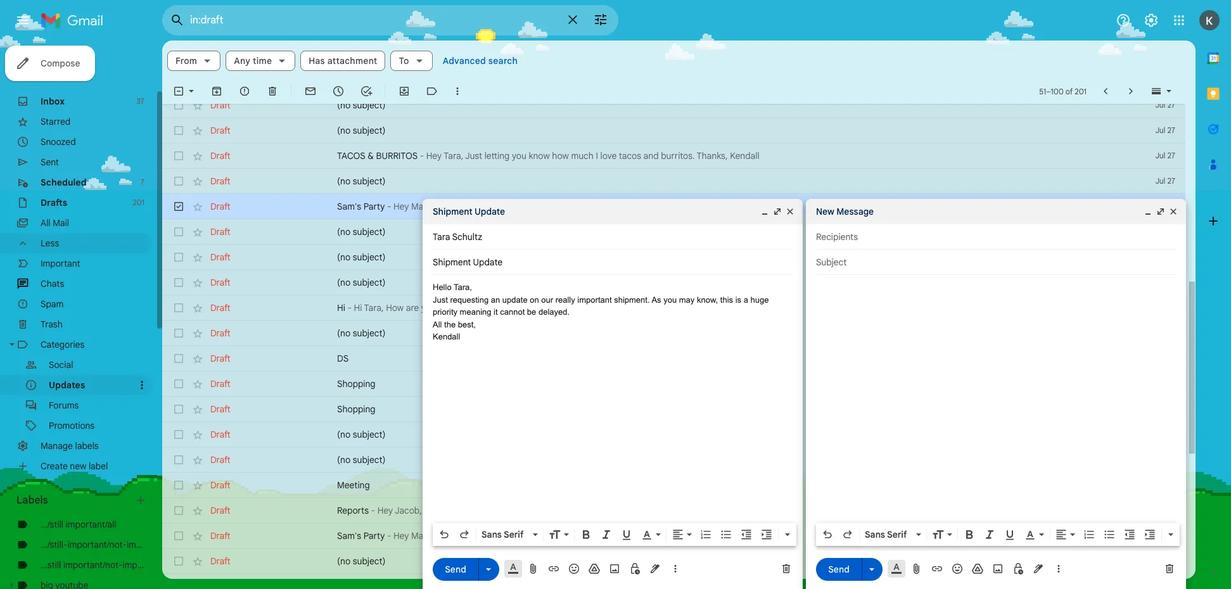 Task type: vqa. For each thing, say whether or not it's contained in the screenshot.
Minimize 'icon' within the dialog
yes



Task type: locate. For each thing, give the bounding box(es) containing it.
1 vertical spatial party.
[[570, 531, 594, 542]]

thanks for attend
[[595, 531, 624, 542]]

1 vertical spatial 201
[[133, 198, 145, 207]]

6 (no subject) from the top
[[337, 277, 386, 288]]

able for make
[[486, 201, 503, 212]]

4 (no subject) from the top
[[337, 226, 386, 238]]

party. down in
[[570, 531, 594, 542]]

1 vertical spatial you
[[664, 295, 677, 305]]

Subject field
[[433, 256, 793, 269], [816, 256, 1176, 269]]

7 jul from the top
[[1156, 557, 1166, 566]]

all
[[41, 217, 50, 229], [433, 320, 442, 329]]

1 vertical spatial just
[[433, 295, 448, 305]]

you left the may
[[664, 295, 677, 305]]

(no for ninth (no subject) link from the top of the page
[[337, 454, 351, 466]]

2 (no from the top
[[337, 125, 351, 136]]

close image inside new message dialog
[[1169, 207, 1179, 217]]

party down & at the left of the page
[[364, 201, 385, 212]]

1 horizontal spatial more formatting options image
[[1165, 529, 1178, 541]]

kendall inside hello tara, just requesting an update on our really important shipment. as you may know, this is a huge priority meaning it cannot be delayed. all the best, kendall
[[433, 332, 460, 342]]

6 jul from the top
[[1156, 531, 1166, 541]]

1 close image from the left
[[785, 207, 796, 217]]

1 vertical spatial be
[[527, 307, 536, 317]]

2 vertical spatial important
[[123, 560, 162, 571]]

0 vertical spatial able
[[486, 201, 503, 212]]

5 subject) from the top
[[353, 252, 386, 263]]

0 horizontal spatial all
[[41, 217, 50, 229]]

by
[[591, 505, 601, 517]]

0 vertical spatial 201
[[1075, 87, 1087, 96]]

0 vertical spatial all
[[41, 217, 50, 229]]

201 inside labels navigation
[[133, 198, 145, 207]]

chats link
[[41, 278, 64, 290]]

tara, left letting
[[444, 150, 464, 162]]

7
[[141, 177, 145, 187]]

snoozed link
[[41, 136, 76, 148]]

be inside hello tara, just requesting an update on our really important shipment. as you may know, this is a huge priority meaning it cannot be delayed. all the best, kendall
[[527, 307, 536, 317]]

1 vertical spatial will
[[443, 531, 456, 542]]

9 (no from the top
[[337, 454, 351, 466]]

1 horizontal spatial all
[[433, 320, 442, 329]]

1 vertical spatial not
[[458, 531, 471, 542]]

1 vertical spatial i
[[439, 201, 441, 212]]

not for make
[[458, 201, 471, 212]]

clear search image
[[560, 7, 586, 32]]

0 vertical spatial so
[[622, 201, 632, 212]]

hey left jacob,
[[378, 505, 393, 517]]

important/not- up ...still important/not-important 'link'
[[67, 539, 127, 551]]

party down 'reports'
[[364, 531, 385, 542]]

much, for sam's party - hey maria, i will not be able to make sam's party. thanks so much, kendall
[[634, 201, 659, 212]]

any time button
[[226, 51, 296, 71]]

much
[[571, 150, 594, 162]]

None search field
[[162, 5, 619, 35]]

1 horizontal spatial hi
[[354, 302, 362, 314]]

important/all
[[66, 519, 116, 531]]

important right the really
[[578, 295, 612, 305]]

not left the make
[[458, 201, 471, 212]]

19 row from the top
[[162, 549, 1186, 574]]

so down tacos
[[622, 201, 632, 212]]

0 horizontal spatial just
[[433, 295, 448, 305]]

4 subject) from the top
[[353, 226, 386, 238]]

as
[[652, 295, 662, 305], [424, 505, 434, 517]]

2 able from the top
[[486, 531, 503, 542]]

jul
[[1156, 100, 1166, 110], [1156, 126, 1166, 135], [1156, 151, 1166, 160], [1156, 176, 1166, 186], [1156, 202, 1166, 211], [1156, 531, 1166, 541], [1156, 557, 1166, 566]]

close image right pop out icon
[[785, 207, 796, 217]]

14 row from the top
[[162, 422, 1186, 448]]

minimize image
[[760, 207, 770, 217]]

dialog
[[423, 199, 803, 590]]

main content
[[162, 41, 1196, 590]]

1 party from the top
[[364, 201, 385, 212]]

close image right pop out image
[[1169, 207, 1179, 217]]

0 vertical spatial will
[[443, 201, 456, 212]]

tacos
[[337, 150, 366, 162]]

2 maria, from the top
[[411, 531, 436, 542]]

subject) for fifth (no subject) link from the bottom
[[353, 277, 386, 288]]

insert signature image
[[1033, 563, 1045, 576]]

subject) for fourth (no subject) link
[[353, 226, 386, 238]]

tab list
[[1196, 41, 1232, 544]]

party
[[364, 201, 385, 212], [364, 531, 385, 542]]

2 vertical spatial be
[[474, 531, 484, 542]]

be down boss,
[[474, 531, 484, 542]]

(no subject) for third (no subject) link from the bottom of the page
[[337, 429, 386, 441]]

new message
[[816, 206, 874, 217]]

to
[[506, 201, 514, 212], [506, 531, 514, 542]]

0 vertical spatial you
[[512, 150, 527, 162]]

3 jul from the top
[[1156, 151, 1166, 160]]

subject field inside dialog
[[433, 256, 793, 269]]

trash
[[41, 319, 63, 330]]

be left the make
[[474, 201, 484, 212]]

party for hey maria, i will not be able to make sam's party. thanks so much, kendall
[[364, 201, 385, 212]]

formatting options toolbar inside dialog
[[433, 524, 797, 546]]

indent less ‪(⌘[)‬ image
[[740, 529, 753, 541]]

2 to from the top
[[506, 531, 514, 542]]

requesting
[[450, 295, 489, 305]]

1 vertical spatial able
[[486, 531, 503, 542]]

.../still-important/not-important
[[41, 539, 166, 551]]

0 vertical spatial party.
[[566, 201, 589, 212]]

know
[[529, 150, 550, 162]]

just left letting
[[465, 150, 482, 162]]

8 row from the top
[[162, 270, 1186, 295]]

not down boss,
[[458, 531, 471, 542]]

move to inbox image
[[398, 85, 411, 98]]

1 horizontal spatial formatting options toolbar
[[816, 524, 1180, 546]]

0 vertical spatial shopping
[[337, 378, 376, 390]]

0 vertical spatial to
[[506, 201, 514, 212]]

1 to from the top
[[506, 201, 514, 212]]

(no for fifth (no subject) link from the bottom
[[337, 277, 351, 288]]

8 subject) from the top
[[353, 429, 386, 441]]

archive image
[[210, 85, 223, 98]]

more formatting options image inside dialog
[[782, 529, 794, 541]]

2 not from the top
[[458, 531, 471, 542]]

subject field for minimize image
[[433, 256, 793, 269]]

1 vertical spatial maria,
[[411, 531, 436, 542]]

1 (no from the top
[[337, 100, 351, 111]]

important down .../still-important/not-important 'link' at bottom
[[123, 560, 162, 571]]

labels navigation
[[0, 41, 166, 590]]

new message dialog
[[806, 199, 1187, 590]]

1 vertical spatial important
[[127, 539, 166, 551]]

sans serif option
[[863, 529, 914, 541]]

sam's down reports
[[544, 531, 568, 542]]

formatting options toolbar inside new message dialog
[[816, 524, 1180, 546]]

-
[[420, 150, 424, 162], [387, 201, 391, 212], [348, 302, 352, 314], [371, 505, 375, 517], [387, 531, 391, 542]]

be
[[474, 201, 484, 212], [527, 307, 536, 317], [474, 531, 484, 542]]

you?
[[421, 302, 441, 314]]

delete image
[[266, 85, 279, 98]]

0 vertical spatial i
[[596, 150, 598, 162]]

get
[[509, 505, 522, 517]]

to for attend
[[506, 531, 514, 542]]

not for attend
[[458, 531, 471, 542]]

2 vertical spatial i
[[439, 531, 441, 542]]

formatting options toolbar down monday.
[[433, 524, 797, 546]]

tacos
[[619, 150, 642, 162]]

chats
[[41, 278, 64, 290]]

5 jul from the top
[[1156, 202, 1166, 211]]

label
[[89, 461, 108, 472]]

as left the 'your'
[[424, 505, 434, 517]]

3 row from the top
[[162, 143, 1186, 169]]

10 (no subject) link from the top
[[337, 555, 1116, 568]]

cell
[[1140, 226, 1186, 238], [1140, 251, 1186, 264], [1140, 276, 1186, 289], [1140, 302, 1186, 314], [1140, 327, 1186, 340], [1140, 352, 1186, 365], [1140, 378, 1186, 390], [1140, 403, 1186, 416], [1140, 429, 1186, 441], [1140, 454, 1186, 467], [1140, 479, 1186, 492], [1140, 505, 1186, 517]]

2 formatting options toolbar from the left
[[816, 524, 1180, 546]]

9 cell from the top
[[1140, 429, 1186, 441]]

row
[[162, 93, 1186, 118], [162, 118, 1186, 143], [162, 143, 1186, 169], [162, 169, 1186, 194], [162, 194, 1186, 219], [162, 219, 1186, 245], [162, 245, 1186, 270], [162, 270, 1186, 295], [162, 295, 1186, 321], [162, 321, 1186, 346], [162, 346, 1186, 371], [162, 371, 1186, 397], [162, 397, 1186, 422], [162, 422, 1186, 448], [162, 448, 1186, 473], [162, 473, 1186, 498], [162, 498, 1186, 524], [162, 524, 1186, 549], [162, 549, 1186, 574], [162, 574, 1186, 590]]

6 jul 27 from the top
[[1156, 531, 1176, 541]]

thanks down love
[[591, 201, 620, 212]]

7 subject) from the top
[[353, 328, 386, 339]]

more send options image
[[866, 563, 879, 576]]

2 vertical spatial much,
[[638, 531, 663, 542]]

so down monday.
[[627, 531, 636, 542]]

4 (no subject) link from the top
[[337, 226, 1116, 238]]

hi left how
[[354, 302, 362, 314]]

subject) for ninth (no subject) link from the top of the page
[[353, 454, 386, 466]]

4 jul 27 from the top
[[1156, 176, 1176, 186]]

4 draft from the top
[[210, 176, 231, 187]]

really
[[556, 295, 575, 305]]

1 horizontal spatial as
[[652, 295, 662, 305]]

to left the make
[[506, 201, 514, 212]]

0 horizontal spatial formatting options toolbar
[[433, 524, 797, 546]]

all inside hello tara, just requesting an update on our really important shipment. as you may know, this is a huge priority meaning it cannot be delayed. all the best, kendall
[[433, 320, 442, 329]]

all left mail
[[41, 217, 50, 229]]

7 (no subject) link from the top
[[337, 327, 1116, 340]]

1 horizontal spatial 201
[[1075, 87, 1087, 96]]

italic ‪(⌘i)‬ image
[[984, 529, 996, 541]]

close image
[[785, 207, 796, 217], [1169, 207, 1179, 217]]

be down 'on'
[[527, 307, 536, 317]]

3 (no from the top
[[337, 176, 351, 187]]

i
[[596, 150, 598, 162], [439, 201, 441, 212], [439, 531, 441, 542]]

tara, up requesting
[[454, 283, 472, 292]]

important/not- for ...still
[[63, 560, 123, 571]]

0 horizontal spatial hi
[[337, 302, 345, 314]]

how
[[386, 302, 404, 314]]

subject) for 6th (no subject) link from the bottom
[[353, 252, 386, 263]]

(no subject) for eighth (no subject) link from the bottom
[[337, 176, 386, 187]]

reports
[[337, 505, 369, 517]]

1 horizontal spatial you
[[664, 295, 677, 305]]

1 jul 27 from the top
[[1156, 100, 1176, 110]]

0 horizontal spatial subject field
[[433, 256, 793, 269]]

0 vertical spatial party
[[364, 201, 385, 212]]

formatting options toolbar up insert photo at the right bottom of page
[[816, 524, 1180, 546]]

able left the make
[[486, 201, 503, 212]]

0 horizontal spatial discard draft ‪(⌘⇧d)‬ image
[[780, 563, 793, 576]]

9 draft from the top
[[210, 302, 231, 314]]

7 (no from the top
[[337, 328, 351, 339]]

2 draft from the top
[[210, 125, 231, 136]]

3 jul 27 from the top
[[1156, 151, 1176, 160]]

kendall
[[730, 150, 760, 162], [661, 201, 691, 212], [466, 302, 495, 314], [433, 332, 460, 342], [709, 505, 738, 517], [665, 531, 695, 542]]

numbered list ‪(⌘⇧7)‬ image
[[1083, 529, 1096, 541]]

(no subject) for fourth (no subject) link
[[337, 226, 386, 238]]

on
[[530, 295, 539, 305]]

(no for fourth (no subject) link
[[337, 226, 351, 238]]

(no for 1st (no subject) link from the bottom of the page
[[337, 556, 351, 567]]

0 vertical spatial just
[[465, 150, 482, 162]]

important/not- down .../still-important/not-important
[[63, 560, 123, 571]]

7 (no subject) from the top
[[337, 328, 386, 339]]

1 vertical spatial party
[[364, 531, 385, 542]]

more options image
[[1055, 563, 1063, 576]]

5 (no from the top
[[337, 252, 351, 263]]

2 vertical spatial so
[[627, 531, 636, 542]]

1 horizontal spatial discard draft ‪(⌘⇧d)‬ image
[[1164, 563, 1176, 576]]

1 vertical spatial important/not-
[[63, 560, 123, 571]]

5 row from the top
[[162, 194, 1186, 219]]

1 vertical spatial to
[[506, 531, 514, 542]]

how
[[552, 150, 569, 162]]

burritos.
[[661, 150, 695, 162]]

i for attend
[[439, 531, 441, 542]]

1 vertical spatial shopping link
[[337, 403, 1116, 416]]

10 subject) from the top
[[353, 556, 386, 567]]

as right shipment.
[[652, 295, 662, 305]]

12 draft from the top
[[210, 378, 231, 390]]

tara, left how
[[364, 302, 384, 314]]

6 row from the top
[[162, 219, 1186, 245]]

you left know
[[512, 150, 527, 162]]

i for make
[[439, 201, 441, 212]]

5 (no subject) from the top
[[337, 252, 386, 263]]

all mail
[[41, 217, 69, 229]]

more formatting options image right indent more ‪(⌘])‬ image
[[782, 529, 794, 541]]

7 draft from the top
[[210, 252, 231, 263]]

all inside labels navigation
[[41, 217, 50, 229]]

14 draft from the top
[[210, 429, 231, 441]]

18 row from the top
[[162, 524, 1186, 549]]

pop out image
[[773, 207, 783, 217]]

settings image
[[1144, 13, 1159, 28]]

sam's
[[337, 201, 361, 212], [540, 201, 564, 212], [337, 531, 361, 542], [544, 531, 568, 542]]

so right monday.
[[670, 505, 679, 517]]

just inside hello tara, just requesting an update on our really important shipment. as you may know, this is a huge priority meaning it cannot be delayed. all the best, kendall
[[433, 295, 448, 305]]

1 vertical spatial shopping
[[337, 404, 376, 415]]

able down please
[[486, 531, 503, 542]]

None checkbox
[[172, 85, 185, 98], [172, 175, 185, 188], [172, 276, 185, 289], [172, 327, 185, 340], [172, 378, 185, 390], [172, 403, 185, 416], [172, 505, 185, 517], [172, 530, 185, 543], [172, 555, 185, 568], [172, 85, 185, 98], [172, 175, 185, 188], [172, 276, 185, 289], [172, 327, 185, 340], [172, 378, 185, 390], [172, 403, 185, 416], [172, 505, 185, 517], [172, 530, 185, 543], [172, 555, 185, 568]]

0 horizontal spatial close image
[[785, 207, 796, 217]]

(no subject) for fifth (no subject) link from the bottom
[[337, 277, 386, 288]]

subject field inside new message dialog
[[816, 256, 1176, 269]]

maria, for hey maria, i will not be able to make sam's party. thanks so much, kendall
[[411, 201, 436, 212]]

serif
[[887, 529, 907, 541]]

(no subject) for first (no subject) link
[[337, 100, 386, 111]]

8 (no from the top
[[337, 429, 351, 441]]

4 (no from the top
[[337, 226, 351, 238]]

6 (no from the top
[[337, 277, 351, 288]]

6 subject) from the top
[[353, 277, 386, 288]]

this
[[721, 295, 733, 305]]

0 horizontal spatial more formatting options image
[[782, 529, 794, 541]]

toggle split pane mode image
[[1151, 85, 1163, 98]]

1 vertical spatial all
[[433, 320, 442, 329]]

not
[[458, 201, 471, 212], [458, 531, 471, 542]]

party. for attend
[[570, 531, 594, 542]]

much, for sam's party - hey maria, i will not be able to attend sam's party. thanks so much, kendall
[[638, 531, 663, 542]]

9 subject) from the top
[[353, 454, 386, 466]]

has
[[309, 55, 325, 67]]

1 able from the top
[[486, 201, 503, 212]]

2 vertical spatial tara,
[[364, 302, 384, 314]]

main menu image
[[15, 13, 30, 28]]

all left the
[[433, 320, 442, 329]]

hi up 'ds'
[[337, 302, 345, 314]]

subject) for 1st (no subject) link from the bottom of the page
[[353, 556, 386, 567]]

maria, down jacob,
[[411, 531, 436, 542]]

bold ‪(⌘b)‬ image
[[964, 529, 976, 541]]

13 row from the top
[[162, 397, 1186, 422]]

0 vertical spatial shopping link
[[337, 378, 1116, 390]]

2 subject field from the left
[[816, 256, 1176, 269]]

maria, down burritos
[[411, 201, 436, 212]]

37
[[137, 96, 145, 106]]

newer image
[[1100, 85, 1112, 98]]

more formatting options image
[[782, 529, 794, 541], [1165, 529, 1178, 541]]

1 vertical spatial thanks
[[639, 505, 668, 517]]

spam
[[41, 299, 64, 310]]

able
[[486, 201, 503, 212], [486, 531, 503, 542]]

more formatting options image right indent more ‪(⌘])‬ icon
[[1165, 529, 1178, 541]]

party for hey maria, i will not be able to attend sam's party. thanks so much, kendall
[[364, 531, 385, 542]]

(no subject) for 1st (no subject) link from the bottom of the page
[[337, 556, 386, 567]]

more formatting options image inside new message dialog
[[1165, 529, 1178, 541]]

1 draft from the top
[[210, 100, 231, 111]]

None checkbox
[[172, 99, 185, 112], [172, 124, 185, 137], [172, 150, 185, 162], [172, 200, 185, 213], [172, 226, 185, 238], [172, 251, 185, 264], [172, 302, 185, 314], [172, 352, 185, 365], [172, 429, 185, 441], [172, 454, 185, 467], [172, 479, 185, 492], [172, 99, 185, 112], [172, 124, 185, 137], [172, 150, 185, 162], [172, 200, 185, 213], [172, 226, 185, 238], [172, 251, 185, 264], [172, 302, 185, 314], [172, 352, 185, 365], [172, 429, 185, 441], [172, 454, 185, 467], [172, 479, 185, 492]]

1 vertical spatial much,
[[682, 505, 706, 517]]

10 cell from the top
[[1140, 454, 1186, 467]]

compose button
[[5, 46, 95, 81]]

formatting options toolbar
[[433, 524, 797, 546], [816, 524, 1180, 546]]

1 vertical spatial so
[[670, 505, 679, 517]]

formatting options toolbar for dialog containing hello tara,
[[433, 524, 797, 546]]

20 row from the top
[[162, 574, 1186, 590]]

thanks down monday.
[[595, 531, 624, 542]]

will for hey maria, i will not be able to make sam's party. thanks so much, kendall
[[443, 201, 456, 212]]

important for ...still important/not-important
[[123, 560, 162, 571]]

is
[[736, 295, 742, 305]]

1 subject field from the left
[[433, 256, 793, 269]]

close image for pop out image
[[1169, 207, 1179, 217]]

&
[[368, 150, 374, 162]]

important
[[578, 295, 612, 305], [127, 539, 166, 551], [123, 560, 162, 571]]

1 will from the top
[[443, 201, 456, 212]]

0 vertical spatial as
[[652, 295, 662, 305]]

subject)
[[353, 100, 386, 111], [353, 125, 386, 136], [353, 176, 386, 187], [353, 226, 386, 238], [353, 252, 386, 263], [353, 277, 386, 288], [353, 328, 386, 339], [353, 429, 386, 441], [353, 454, 386, 466], [353, 556, 386, 567]]

Message Body text field
[[816, 281, 1176, 520]]

27
[[1168, 100, 1176, 110], [1168, 126, 1176, 135], [1168, 151, 1176, 160], [1168, 176, 1176, 186], [1168, 202, 1176, 211], [1168, 531, 1176, 541], [1168, 557, 1176, 566]]

thanks right monday.
[[639, 505, 668, 517]]

(no for first (no subject) link
[[337, 100, 351, 111]]

2 subject) from the top
[[353, 125, 386, 136]]

9 (no subject) from the top
[[337, 454, 386, 466]]

0 vertical spatial important/not-
[[67, 539, 127, 551]]

1 vertical spatial tara,
[[454, 283, 472, 292]]

15 row from the top
[[162, 448, 1186, 473]]

mark as unread image
[[304, 85, 317, 98]]

.../still important/all
[[41, 519, 116, 531]]

indent less ‪(⌘[)‬ image
[[1124, 529, 1137, 541]]

formatting options toolbar for new message dialog
[[816, 524, 1180, 546]]

pop out image
[[1156, 207, 1166, 217]]

just down the hello
[[433, 295, 448, 305]]

message
[[837, 206, 874, 217]]

0 vertical spatial thanks
[[591, 201, 620, 212]]

51 100
[[1040, 87, 1064, 96]]

thanks for in
[[639, 505, 668, 517]]

close image for pop out icon
[[785, 207, 796, 217]]

1 vertical spatial as
[[424, 505, 434, 517]]

important up ...still important/not-important 'link'
[[127, 539, 166, 551]]

0 vertical spatial be
[[474, 201, 484, 212]]

formatting options toolbar containing sans serif
[[816, 524, 1180, 546]]

be for make
[[474, 201, 484, 212]]

jacob,
[[395, 505, 422, 517]]

0 vertical spatial maria,
[[411, 201, 436, 212]]

201 right 100
[[1075, 87, 1087, 96]]

will
[[443, 201, 456, 212], [443, 531, 456, 542]]

2 party from the top
[[364, 531, 385, 542]]

shopping for 1st shopping link from the bottom
[[337, 404, 376, 415]]

hey right burritos
[[426, 150, 442, 162]]

6 (no subject) link from the top
[[337, 276, 1116, 289]]

1 row from the top
[[162, 93, 1186, 118]]

meaning
[[460, 307, 492, 317]]

discard draft ‪(⌘⇧d)‬ image
[[780, 563, 793, 576], [1164, 563, 1176, 576]]

0 vertical spatial much,
[[634, 201, 659, 212]]

0 horizontal spatial 201
[[133, 198, 145, 207]]

11 cell from the top
[[1140, 479, 1186, 492]]

1 horizontal spatial close image
[[1169, 207, 1179, 217]]

hey down jacob,
[[394, 531, 409, 542]]

1 horizontal spatial subject field
[[816, 256, 1176, 269]]

17 row from the top
[[162, 498, 1186, 524]]

0 vertical spatial tara,
[[444, 150, 464, 162]]

100
[[1051, 87, 1064, 96]]

support image
[[1116, 13, 1131, 28]]

0 vertical spatial not
[[458, 201, 471, 212]]

sam's right the make
[[540, 201, 564, 212]]

forums
[[49, 400, 79, 411]]

you inside hello tara, just requesting an update on our really important shipment. as you may know, this is a huge priority meaning it cannot be delayed. all the best, kendall
[[664, 295, 677, 305]]

party. right the make
[[566, 201, 589, 212]]

2 vertical spatial thanks
[[595, 531, 624, 542]]

insert files using drive image
[[972, 563, 984, 576]]

0 vertical spatial important
[[578, 295, 612, 305]]

201 down '7'
[[133, 198, 145, 207]]

8 draft from the top
[[210, 277, 231, 288]]

(no
[[337, 100, 351, 111], [337, 125, 351, 136], [337, 176, 351, 187], [337, 226, 351, 238], [337, 252, 351, 263], [337, 277, 351, 288], [337, 328, 351, 339], [337, 429, 351, 441], [337, 454, 351, 466], [337, 556, 351, 567]]

to left attend
[[506, 531, 514, 542]]

bulleted list ‪(⌘⇧8)‬ image
[[1104, 529, 1116, 541]]

19 draft from the top
[[210, 556, 231, 567]]

any time
[[234, 55, 272, 67]]



Task type: describe. For each thing, give the bounding box(es) containing it.
shopping for 2nd shopping link from the bottom
[[337, 378, 376, 390]]

monday.
[[603, 505, 637, 517]]

2 shopping link from the top
[[337, 403, 1116, 416]]

updates
[[49, 380, 85, 391]]

less button
[[0, 233, 152, 254]]

underline ‪(⌘u)‬ image
[[1004, 529, 1017, 542]]

4 jul from the top
[[1156, 176, 1166, 186]]

advanced
[[443, 55, 486, 67]]

(no for ninth (no subject) link from the bottom
[[337, 125, 351, 136]]

update
[[503, 295, 528, 305]]

delayed.
[[539, 307, 570, 317]]

5 27 from the top
[[1168, 202, 1176, 211]]

2 cell from the top
[[1140, 251, 1186, 264]]

2 jul from the top
[[1156, 126, 1166, 135]]

party. for make
[[566, 201, 589, 212]]

meeting
[[337, 480, 370, 491]]

.../still important/all link
[[41, 519, 116, 531]]

has attachment
[[309, 55, 377, 67]]

hey down burritos
[[394, 201, 409, 212]]

older image
[[1125, 85, 1138, 98]]

create new label link
[[41, 461, 108, 472]]

drafts
[[41, 197, 67, 209]]

gmail image
[[41, 8, 110, 33]]

0 horizontal spatial as
[[424, 505, 434, 517]]

main content containing from
[[162, 41, 1196, 590]]

6 27 from the top
[[1168, 531, 1176, 541]]

9 (no subject) link from the top
[[337, 454, 1116, 467]]

insert link ‪(⌘k)‬ image
[[931, 563, 944, 576]]

(no subject) for fourth (no subject) link from the bottom
[[337, 328, 386, 339]]

2 row from the top
[[162, 118, 1186, 143]]

sam's down tacos
[[337, 201, 361, 212]]

1 27 from the top
[[1168, 100, 1176, 110]]

...still important/not-important
[[41, 560, 162, 571]]

snooze image
[[332, 85, 345, 98]]

search mail image
[[166, 9, 189, 32]]

3 27 from the top
[[1168, 151, 1176, 160]]

forums link
[[49, 400, 79, 411]]

indent more ‪(⌘])‬ image
[[761, 529, 773, 541]]

3 cell from the top
[[1140, 276, 1186, 289]]

.../still-
[[41, 539, 67, 551]]

sam's party - hey maria, i will not be able to make sam's party. thanks so much, kendall
[[337, 201, 691, 212]]

(no subject) for ninth (no subject) link from the top of the page
[[337, 454, 386, 466]]

are
[[406, 302, 419, 314]]

create
[[41, 461, 68, 472]]

4 row from the top
[[162, 169, 1186, 194]]

your
[[436, 505, 454, 517]]

hi - hi tara, how are you? best, kendall
[[337, 302, 495, 314]]

social
[[49, 359, 73, 371]]

so for hey maria, i will not be able to attend sam's party. thanks so much, kendall
[[627, 531, 636, 542]]

undo ‪(⌘z)‬ image
[[822, 529, 834, 541]]

1 jul from the top
[[1156, 100, 1166, 110]]

reports
[[550, 505, 579, 517]]

and
[[644, 150, 659, 162]]

important/not- for .../still-
[[67, 539, 127, 551]]

drafts link
[[41, 197, 67, 209]]

manage labels
[[41, 441, 99, 452]]

8 (no subject) link from the top
[[337, 429, 1116, 441]]

inbox link
[[41, 96, 65, 107]]

11 draft from the top
[[210, 353, 231, 364]]

those
[[525, 505, 548, 517]]

add to tasks image
[[360, 85, 373, 98]]

attach files image
[[911, 563, 924, 576]]

able for attend
[[486, 531, 503, 542]]

(no for third (no subject) link from the bottom of the page
[[337, 429, 351, 441]]

hello
[[433, 283, 452, 292]]

make
[[516, 201, 538, 212]]

12 row from the top
[[162, 371, 1186, 397]]

7 jul 27 from the top
[[1156, 557, 1176, 566]]

advanced search options image
[[588, 7, 614, 32]]

labels image
[[426, 85, 439, 98]]

9 row from the top
[[162, 295, 1186, 321]]

1 (no subject) link from the top
[[337, 99, 1116, 112]]

1 cell from the top
[[1140, 226, 1186, 238]]

search
[[489, 55, 518, 67]]

attachment
[[328, 55, 377, 67]]

new
[[70, 461, 86, 472]]

it
[[494, 307, 498, 317]]

trash link
[[41, 319, 63, 330]]

hello tara, just requesting an update on our really important shipment. as you may know, this is a huge priority meaning it cannot be delayed. all the best, kendall
[[433, 283, 769, 342]]

5 jul 27 from the top
[[1156, 202, 1176, 211]]

create new label
[[41, 461, 108, 472]]

18 draft from the top
[[210, 531, 231, 542]]

categories link
[[41, 339, 85, 351]]

much, for reports - hey jacob, as your boss, please get those reports in by monday. thanks so  much, kendall
[[682, 505, 706, 517]]

16 draft from the top
[[210, 480, 231, 491]]

labels
[[16, 494, 48, 507]]

an
[[491, 295, 500, 305]]

important inside hello tara, just requesting an update on our really important shipment. as you may know, this is a huge priority meaning it cannot be delayed. all the best, kendall
[[578, 295, 612, 305]]

letting
[[485, 150, 510, 162]]

advanced search
[[443, 55, 518, 67]]

(no subject) for ninth (no subject) link from the bottom
[[337, 125, 386, 136]]

so for hey jacob, as your boss, please get those reports in by monday. thanks so  much, kendall
[[670, 505, 679, 517]]

sam's party - hey maria, i will not be able to attend sam's party. thanks so much, kendall
[[337, 531, 695, 542]]

to button
[[391, 51, 433, 71]]

best,
[[458, 320, 476, 329]]

sent link
[[41, 157, 59, 168]]

sam's down 'reports'
[[337, 531, 361, 542]]

subject) for third (no subject) link from the bottom of the page
[[353, 429, 386, 441]]

4 27 from the top
[[1168, 176, 1176, 186]]

5 (no subject) link from the top
[[337, 251, 1116, 264]]

4 cell from the top
[[1140, 302, 1186, 314]]

Message Body text field
[[433, 281, 793, 520]]

6 cell from the top
[[1140, 352, 1186, 365]]

13 draft from the top
[[210, 404, 231, 415]]

subject) for first (no subject) link
[[353, 100, 386, 111]]

51
[[1040, 87, 1047, 96]]

redo ‪(⌘y)‬ image
[[842, 529, 854, 541]]

indent more ‪(⌘])‬ image
[[1144, 529, 1157, 541]]

16 row from the top
[[162, 473, 1186, 498]]

dialog containing hello tara,
[[423, 199, 803, 590]]

boss,
[[457, 505, 478, 517]]

attend
[[516, 531, 542, 542]]

social link
[[49, 359, 73, 371]]

promotions
[[49, 420, 95, 432]]

subject) for ninth (no subject) link from the bottom
[[353, 125, 386, 136]]

compose
[[41, 58, 80, 69]]

huge
[[751, 295, 769, 305]]

thanks for make
[[591, 201, 620, 212]]

any
[[234, 55, 251, 67]]

to
[[399, 55, 409, 67]]

from button
[[167, 51, 221, 71]]

5 cell from the top
[[1140, 327, 1186, 340]]

ds link
[[337, 352, 1116, 365]]

sans serif
[[865, 529, 907, 541]]

2 (no subject) link from the top
[[337, 124, 1116, 137]]

will for hey maria, i will not be able to attend sam's party. thanks so much, kendall
[[443, 531, 456, 542]]

Search mail text field
[[190, 14, 558, 27]]

all mail link
[[41, 217, 69, 229]]

17 draft from the top
[[210, 505, 231, 517]]

sent
[[41, 157, 59, 168]]

(no for fourth (no subject) link from the bottom
[[337, 328, 351, 339]]

labels heading
[[16, 494, 134, 507]]

to for make
[[506, 201, 514, 212]]

toggle confidential mode image
[[1012, 563, 1025, 576]]

3 draft from the top
[[210, 150, 231, 162]]

a
[[744, 295, 749, 305]]

send button
[[816, 558, 862, 581]]

1 discard draft ‪(⌘⇧d)‬ image from the left
[[780, 563, 793, 576]]

7 cell from the top
[[1140, 378, 1186, 390]]

7 row from the top
[[162, 245, 1186, 270]]

priority
[[433, 307, 458, 317]]

less
[[41, 238, 59, 249]]

subject) for fourth (no subject) link from the bottom
[[353, 328, 386, 339]]

subject field for minimize icon
[[816, 256, 1176, 269]]

best,
[[443, 302, 463, 314]]

5 draft from the top
[[210, 201, 231, 212]]

thanks,
[[697, 150, 728, 162]]

6 draft from the top
[[210, 226, 231, 238]]

important for .../still-important/not-important
[[127, 539, 166, 551]]

spam link
[[41, 299, 64, 310]]

meeting link
[[337, 479, 1116, 492]]

labels
[[75, 441, 99, 452]]

promotions link
[[49, 420, 95, 432]]

insert emoji ‪(⌘⇧2)‬ image
[[951, 563, 964, 576]]

12 cell from the top
[[1140, 505, 1186, 517]]

tara, inside hello tara, just requesting an update on our really important shipment. as you may know, this is a huge priority meaning it cannot be delayed. all the best, kendall
[[454, 283, 472, 292]]

tacos & burritos - hey tara, just letting you know how much i love tacos and burritos. thanks,  kendall
[[337, 150, 760, 162]]

8 cell from the top
[[1140, 403, 1186, 416]]

15 draft from the top
[[210, 454, 231, 466]]

3 (no subject) link from the top
[[337, 175, 1116, 188]]

(no subject) for 6th (no subject) link from the bottom
[[337, 252, 386, 263]]

so for hey maria, i will not be able to make sam's party. thanks so much, kendall
[[622, 201, 632, 212]]

may
[[679, 295, 695, 305]]

our
[[542, 295, 553, 305]]

insert photo image
[[992, 563, 1005, 576]]

snoozed
[[41, 136, 76, 148]]

new
[[816, 206, 835, 217]]

(no for eighth (no subject) link from the bottom
[[337, 176, 351, 187]]

ds
[[337, 353, 349, 364]]

cannot
[[500, 307, 525, 317]]

7 27 from the top
[[1168, 557, 1176, 566]]

report spam image
[[238, 85, 251, 98]]

0 horizontal spatial you
[[512, 150, 527, 162]]

love
[[601, 150, 617, 162]]

scheduled link
[[41, 177, 87, 188]]

2 27 from the top
[[1168, 126, 1176, 135]]

...still important/not-important link
[[41, 560, 162, 571]]

1 horizontal spatial just
[[465, 150, 482, 162]]

2 hi from the left
[[354, 302, 362, 314]]

2 discard draft ‪(⌘⇧d)‬ image from the left
[[1164, 563, 1176, 576]]

burritos
[[376, 150, 418, 162]]

be for attend
[[474, 531, 484, 542]]

1 shopping link from the top
[[337, 378, 1116, 390]]

as inside hello tara, just requesting an update on our really important shipment. as you may know, this is a huge priority meaning it cannot be delayed. all the best, kendall
[[652, 295, 662, 305]]

2 jul 27 from the top
[[1156, 126, 1176, 135]]

has attachment button
[[301, 51, 386, 71]]

10 draft from the top
[[210, 328, 231, 339]]

10 row from the top
[[162, 321, 1186, 346]]

maria, for hey maria, i will not be able to attend sam's party. thanks so much, kendall
[[411, 531, 436, 542]]

subject) for eighth (no subject) link from the bottom
[[353, 176, 386, 187]]

manage labels link
[[41, 441, 99, 452]]

minimize image
[[1144, 207, 1154, 217]]

(no for 6th (no subject) link from the bottom
[[337, 252, 351, 263]]

scheduled
[[41, 177, 87, 188]]

1 hi from the left
[[337, 302, 345, 314]]

11 row from the top
[[162, 346, 1186, 371]]

more image
[[451, 85, 464, 98]]

...still
[[41, 560, 61, 571]]



